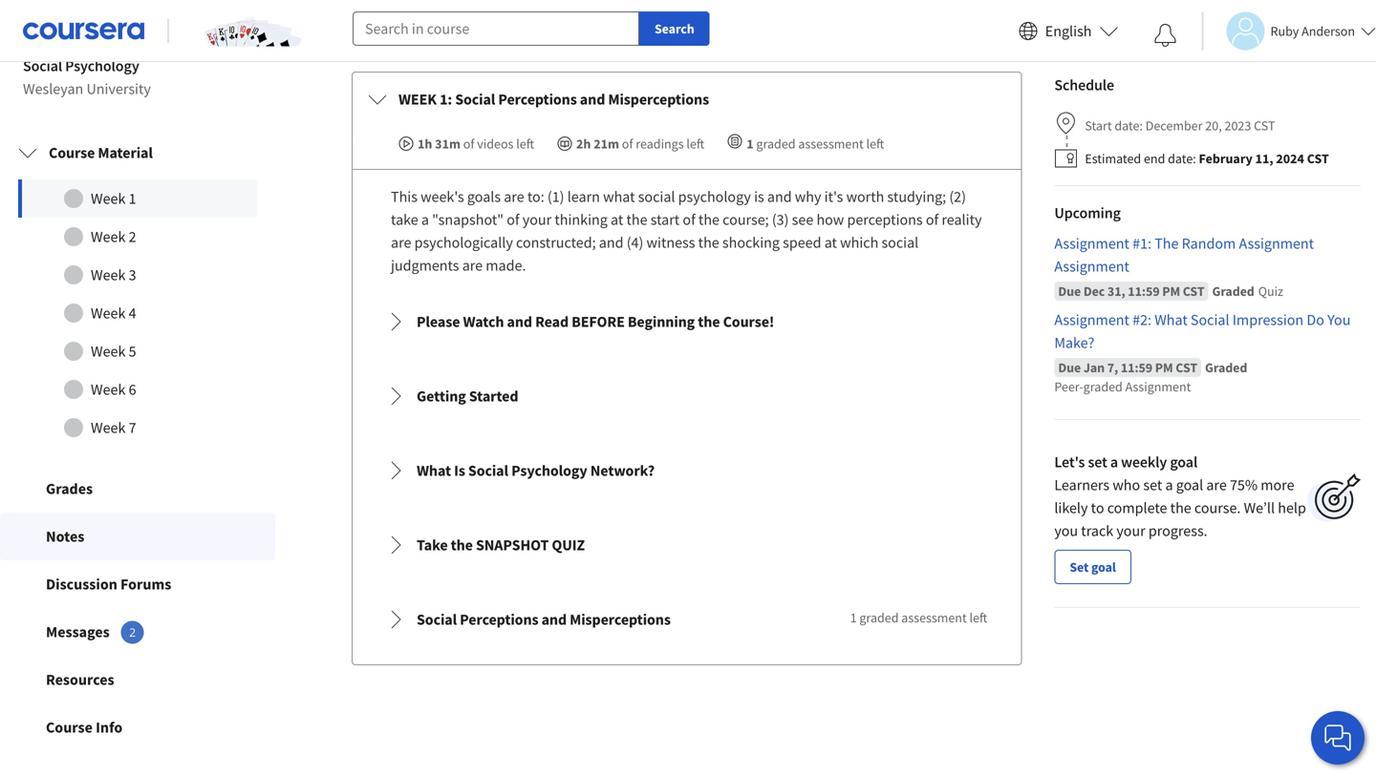 Task type: describe. For each thing, give the bounding box(es) containing it.
more
[[1261, 476, 1295, 495]]

course material button
[[3, 126, 272, 180]]

(4)
[[627, 233, 644, 252]]

social perceptions and misperceptions
[[417, 611, 671, 630]]

are down "take"
[[391, 233, 411, 252]]

is
[[454, 462, 465, 481]]

learners
[[1054, 476, 1110, 495]]

discussion forums
[[46, 575, 171, 594]]

upcoming
[[1054, 204, 1121, 223]]

3
[[129, 266, 136, 285]]

#2:
[[1133, 311, 1152, 330]]

what is social psychology network?
[[417, 462, 655, 481]]

0 vertical spatial set
[[1088, 453, 1107, 472]]

is
[[754, 187, 764, 206]]

course material
[[49, 143, 153, 163]]

assignment down dec
[[1054, 311, 1130, 330]]

material
[[98, 143, 153, 163]]

beginning
[[628, 313, 695, 332]]

are down psychologically
[[462, 256, 483, 275]]

1 horizontal spatial graded
[[860, 610, 899, 627]]

graded inside assignment #2: what social impression do you make? due jan 7, 11:59 pm cst graded peer-graded assignment
[[1083, 379, 1123, 396]]

please
[[417, 313, 460, 332]]

how
[[817, 210, 844, 229]]

0 vertical spatial at
[[611, 210, 623, 229]]

social inside assignment #2: what social impression do you make? due jan 7, 11:59 pm cst graded peer-graded assignment
[[1191, 311, 1230, 330]]

progress.
[[1149, 522, 1208, 541]]

1 horizontal spatial social
[[882, 233, 919, 252]]

what is social psychology network? button
[[371, 444, 1003, 498]]

random
[[1182, 234, 1236, 253]]

due inside assignment #2: what social impression do you make? due jan 7, 11:59 pm cst graded peer-graded assignment
[[1058, 359, 1081, 377]]

pm inside assignment #2: what social impression do you make? due jan 7, 11:59 pm cst graded peer-graded assignment
[[1155, 359, 1173, 377]]

peer-
[[1054, 379, 1083, 396]]

take the snapshot quiz
[[417, 536, 585, 555]]

0 vertical spatial date:
[[1115, 117, 1143, 134]]

2h
[[576, 135, 591, 152]]

1 vertical spatial misperceptions
[[570, 611, 671, 630]]

1:
[[440, 90, 452, 109]]

wesleyan
[[23, 79, 83, 98]]

english button
[[1011, 0, 1126, 62]]

social psychology wesleyan university
[[23, 56, 151, 98]]

complete
[[1107, 499, 1167, 518]]

due inside assignment #1: the random assignment assignment due dec 31, 11:59 pm cst graded quiz
[[1058, 283, 1081, 300]]

5
[[129, 342, 136, 361]]

anderson
[[1302, 22, 1355, 40]]

of right 21m
[[622, 135, 633, 152]]

course for course material
[[49, 143, 95, 163]]

and left read
[[507, 313, 532, 332]]

worth
[[846, 187, 884, 206]]

week 4 link
[[18, 294, 257, 333]]

please watch and read before beginning the course!
[[417, 313, 774, 332]]

week 7 link
[[18, 409, 257, 447]]

help center image
[[1327, 727, 1349, 750]]

help
[[1278, 499, 1306, 518]]

a inside this week's goals are to: (1) learn what social psychology is and why it's worth studying; (2) take a "snapshot" of your thinking at the start of the course; (3) see how perceptions of reality are psychologically constructed; and (4) witness the shocking speed at which social judgments are made.
[[421, 210, 429, 229]]

your inside this week's goals are to: (1) learn what social psychology is and why it's worth studying; (2) take a "snapshot" of your thinking at the start of the course; (3) see how perceptions of reality are psychologically constructed; and (4) witness the shocking speed at which social judgments are made.
[[523, 210, 552, 229]]

let's
[[1054, 453, 1085, 472]]

learners who set a goal are 75% more likely to complete the course. we'll help you track your progress.
[[1054, 476, 1306, 541]]

set goal
[[1070, 559, 1116, 576]]

course!
[[723, 313, 774, 332]]

1 vertical spatial perceptions
[[460, 611, 539, 630]]

notes
[[46, 528, 84, 547]]

7,
[[1107, 359, 1118, 377]]

0 horizontal spatial assessment
[[798, 135, 864, 152]]

the up (4)
[[626, 210, 648, 229]]

1 horizontal spatial 1
[[747, 135, 754, 152]]

1 vertical spatial date:
[[1168, 150, 1196, 167]]

what inside dropdown button
[[417, 462, 451, 481]]

grades
[[46, 480, 93, 499]]

11:59 inside assignment #2: what social impression do you make? due jan 7, 11:59 pm cst graded peer-graded assignment
[[1121, 359, 1153, 377]]

week for week 3
[[91, 266, 126, 285]]

0 vertical spatial social
[[638, 187, 675, 206]]

impression
[[1233, 311, 1304, 330]]

course info link
[[0, 704, 275, 752]]

goal for a
[[1176, 476, 1203, 495]]

goal for weekly
[[1170, 453, 1198, 472]]

1 vertical spatial 1 graded assessment left
[[850, 610, 988, 627]]

misperceptions inside dropdown button
[[608, 90, 709, 109]]

english
[[1045, 22, 1092, 41]]

ruby anderson
[[1271, 22, 1355, 40]]

ruby anderson button
[[1202, 12, 1376, 50]]

2024
[[1276, 150, 1304, 167]]

take
[[391, 210, 418, 229]]

2 horizontal spatial 1
[[850, 610, 857, 627]]

week for week 5
[[91, 342, 126, 361]]

course;
[[723, 210, 769, 229]]

of right start at top left
[[683, 210, 696, 229]]

track
[[1081, 522, 1114, 541]]

perceptions
[[847, 210, 923, 229]]

your inside learners who set a goal are 75% more likely to complete the course. we'll help you track your progress.
[[1117, 522, 1146, 541]]

show notifications image
[[1154, 24, 1177, 47]]

readings
[[636, 135, 684, 152]]

network?
[[590, 462, 655, 481]]

psychology inside the social psychology wesleyan university
[[65, 56, 139, 76]]

assignment up quiz
[[1239, 234, 1314, 253]]

perceptions inside dropdown button
[[498, 90, 577, 109]]

7
[[129, 419, 136, 438]]

1 vertical spatial 2
[[129, 625, 136, 641]]

snapshot
[[476, 536, 549, 555]]

before
[[572, 313, 625, 332]]

you
[[1328, 311, 1351, 330]]

shocking
[[722, 233, 780, 252]]

week 7
[[91, 419, 136, 438]]

to
[[1091, 499, 1104, 518]]

messages
[[46, 623, 110, 642]]

set goal button
[[1054, 551, 1131, 585]]

cst right 2023
[[1254, 117, 1275, 134]]

the down psychology
[[699, 210, 720, 229]]

which
[[840, 233, 879, 252]]

it's
[[824, 187, 843, 206]]

take the snapshot quiz button
[[371, 519, 1003, 573]]

resources
[[46, 671, 114, 690]]

psychology inside dropdown button
[[511, 462, 587, 481]]

do
[[1307, 311, 1324, 330]]

a inside learners who set a goal are 75% more likely to complete the course. we'll help you track your progress.
[[1165, 476, 1173, 495]]

the inside learners who set a goal are 75% more likely to complete the course. we'll help you track your progress.
[[1170, 499, 1191, 518]]

course for course info
[[46, 719, 93, 738]]

week's
[[421, 187, 464, 206]]

0 horizontal spatial graded
[[756, 135, 796, 152]]



Task type: locate. For each thing, give the bounding box(es) containing it.
the right take
[[451, 536, 473, 555]]

6
[[129, 380, 136, 400]]

the inside please watch and read before beginning the course! dropdown button
[[698, 313, 720, 332]]

week left 6
[[91, 380, 126, 400]]

1 horizontal spatial date:
[[1168, 150, 1196, 167]]

are up course.
[[1206, 476, 1227, 495]]

course left material
[[49, 143, 95, 163]]

weekly
[[1121, 453, 1167, 472]]

0 vertical spatial graded
[[756, 135, 796, 152]]

discussion forums link
[[0, 561, 275, 609]]

who
[[1113, 476, 1140, 495]]

psychology
[[678, 187, 751, 206]]

search button
[[639, 11, 710, 46]]

7 week from the top
[[91, 419, 126, 438]]

1 week from the top
[[91, 189, 126, 208]]

what right #2:
[[1155, 311, 1188, 330]]

week for week 6
[[91, 380, 126, 400]]

social inside the social psychology wesleyan university
[[23, 56, 62, 76]]

the left course!
[[698, 313, 720, 332]]

social up start at top left
[[638, 187, 675, 206]]

1 vertical spatial graded
[[1205, 359, 1247, 377]]

1 vertical spatial 11:59
[[1121, 359, 1153, 377]]

week up the week 2
[[91, 189, 126, 208]]

"snapshot"
[[432, 210, 504, 229]]

1 vertical spatial social
[[882, 233, 919, 252]]

0 vertical spatial 1
[[747, 135, 754, 152]]

11:59 inside assignment #1: the random assignment assignment due dec 31, 11:59 pm cst graded quiz
[[1128, 283, 1160, 300]]

assignment
[[1054, 234, 1130, 253], [1239, 234, 1314, 253], [1054, 257, 1130, 276], [1054, 311, 1130, 330], [1125, 379, 1191, 396]]

social inside week 1: social perceptions and misperceptions dropdown button
[[455, 90, 495, 109]]

perceptions
[[498, 90, 577, 109], [460, 611, 539, 630]]

week 3 link
[[18, 256, 257, 294]]

your down the complete
[[1117, 522, 1146, 541]]

due left dec
[[1058, 283, 1081, 300]]

week for week 4
[[91, 304, 126, 323]]

speed
[[783, 233, 821, 252]]

week 5
[[91, 342, 136, 361]]

2 vertical spatial 1
[[850, 610, 857, 627]]

set inside learners who set a goal are 75% more likely to complete the course. we'll help you track your progress.
[[1143, 476, 1162, 495]]

2 vertical spatial a
[[1165, 476, 1173, 495]]

and up 2h
[[580, 90, 605, 109]]

date:
[[1115, 117, 1143, 134], [1168, 150, 1196, 167]]

2 horizontal spatial a
[[1165, 476, 1173, 495]]

1 vertical spatial pm
[[1155, 359, 1173, 377]]

0 horizontal spatial set
[[1088, 453, 1107, 472]]

1 vertical spatial a
[[1110, 453, 1118, 472]]

2 up resources link
[[129, 625, 136, 641]]

misperceptions down quiz
[[570, 611, 671, 630]]

1 vertical spatial what
[[417, 462, 451, 481]]

the right witness
[[698, 233, 719, 252]]

left
[[516, 135, 534, 152], [687, 135, 705, 152], [866, 135, 884, 152], [970, 610, 988, 627]]

0 vertical spatial assessment
[[798, 135, 864, 152]]

a down weekly
[[1165, 476, 1173, 495]]

schedule
[[1054, 76, 1114, 95]]

0 horizontal spatial 1
[[129, 189, 136, 208]]

forums
[[120, 575, 171, 594]]

2 vertical spatial goal
[[1091, 559, 1116, 576]]

of
[[463, 135, 474, 152], [622, 135, 633, 152], [507, 210, 520, 229], [683, 210, 696, 229], [926, 210, 939, 229]]

1 vertical spatial 1
[[129, 189, 136, 208]]

what left is
[[417, 462, 451, 481]]

set
[[1070, 559, 1089, 576]]

social inside what is social psychology network? dropdown button
[[468, 462, 508, 481]]

75%
[[1230, 476, 1258, 495]]

0 vertical spatial misperceptions
[[608, 90, 709, 109]]

social down take
[[417, 611, 457, 630]]

1 vertical spatial goal
[[1176, 476, 1203, 495]]

course left info
[[46, 719, 93, 738]]

and down quiz
[[541, 611, 567, 630]]

at down how
[[824, 233, 837, 252]]

of down studying;
[[926, 210, 939, 229]]

week for week 7
[[91, 419, 126, 438]]

witness
[[647, 233, 695, 252]]

search
[[655, 20, 694, 37]]

assignment up dec
[[1054, 257, 1130, 276]]

social right "1:"
[[455, 90, 495, 109]]

0 horizontal spatial a
[[421, 210, 429, 229]]

1 vertical spatial due
[[1058, 359, 1081, 377]]

jan
[[1084, 359, 1105, 377]]

week
[[399, 90, 437, 109]]

make?
[[1054, 334, 1095, 353]]

2023
[[1225, 117, 1251, 134]]

0 vertical spatial due
[[1058, 283, 1081, 300]]

20,
[[1205, 117, 1222, 134]]

getting started button
[[371, 370, 1003, 423]]

and left (4)
[[599, 233, 624, 252]]

week for week 1
[[91, 189, 126, 208]]

pm down the
[[1162, 283, 1180, 300]]

0 horizontal spatial at
[[611, 210, 623, 229]]

0 vertical spatial graded
[[1212, 283, 1255, 300]]

locked image
[[394, 658, 413, 677]]

the
[[1155, 234, 1179, 253]]

estimated end date: february 11, 2024 cst
[[1085, 150, 1329, 167]]

1 horizontal spatial assessment
[[901, 610, 967, 627]]

1 vertical spatial set
[[1143, 476, 1162, 495]]

1 horizontal spatial at
[[824, 233, 837, 252]]

pm right 7,
[[1155, 359, 1173, 377]]

1 horizontal spatial set
[[1143, 476, 1162, 495]]

1 horizontal spatial what
[[1155, 311, 1188, 330]]

week 1 link
[[18, 180, 257, 218]]

11:59 right 31,
[[1128, 283, 1160, 300]]

goal inside button
[[1091, 559, 1116, 576]]

perceptions up videos
[[498, 90, 577, 109]]

#1:
[[1133, 234, 1152, 253]]

date: right end
[[1168, 150, 1196, 167]]

(1)
[[547, 187, 564, 206]]

social down perceptions
[[882, 233, 919, 252]]

to:
[[527, 187, 544, 206]]

2 week from the top
[[91, 228, 126, 247]]

week 6
[[91, 380, 136, 400]]

4
[[129, 304, 136, 323]]

11:59 right 7,
[[1121, 359, 1153, 377]]

graded
[[1212, 283, 1255, 300], [1205, 359, 1247, 377]]

3 week from the top
[[91, 266, 126, 285]]

misperceptions up readings
[[608, 90, 709, 109]]

1 vertical spatial at
[[824, 233, 837, 252]]

thinking
[[555, 210, 608, 229]]

learn
[[567, 187, 600, 206]]

cst right 2024
[[1307, 150, 1329, 167]]

course info
[[46, 719, 123, 738]]

what
[[1155, 311, 1188, 330], [417, 462, 451, 481]]

what
[[603, 187, 635, 206]]

0 vertical spatial 2
[[129, 228, 136, 247]]

week left the 5
[[91, 342, 126, 361]]

pm
[[1162, 283, 1180, 300], [1155, 359, 1173, 377]]

graded inside assignment #2: what social impression do you make? due jan 7, 11:59 pm cst graded peer-graded assignment
[[1205, 359, 1247, 377]]

graded left quiz
[[1212, 283, 1255, 300]]

assignment #2: what social impression do you make? due jan 7, 11:59 pm cst graded peer-graded assignment
[[1054, 311, 1351, 396]]

assignment down the upcoming at the top
[[1054, 234, 1130, 253]]

and right is at the right top
[[767, 187, 792, 206]]

1 inside week 1 link
[[129, 189, 136, 208]]

5 week from the top
[[91, 342, 126, 361]]

december
[[1146, 117, 1203, 134]]

chat with us image
[[1323, 723, 1353, 754]]

your down to:
[[523, 210, 552, 229]]

1 horizontal spatial your
[[1117, 522, 1146, 541]]

assessment
[[798, 135, 864, 152], [901, 610, 967, 627]]

psychologically
[[414, 233, 513, 252]]

at
[[611, 210, 623, 229], [824, 233, 837, 252]]

1 vertical spatial your
[[1117, 522, 1146, 541]]

graded down assignment #2: what social impression do you make? link
[[1205, 359, 1247, 377]]

week for week 2
[[91, 228, 126, 247]]

constructed;
[[516, 233, 596, 252]]

21m
[[594, 135, 619, 152]]

likely
[[1054, 499, 1088, 518]]

0 vertical spatial what
[[1155, 311, 1188, 330]]

cst inside assignment #1: the random assignment assignment due dec 31, 11:59 pm cst graded quiz
[[1183, 283, 1205, 300]]

notes link
[[0, 513, 275, 561]]

this week's goals are to: (1) learn what social psychology is and why it's worth studying; (2) take a "snapshot" of your thinking at the start of the course; (3) see how perceptions of reality are psychologically constructed; and (4) witness the shocking speed at which social judgments are made.
[[391, 187, 982, 275]]

0 vertical spatial pm
[[1162, 283, 1180, 300]]

set up learners
[[1088, 453, 1107, 472]]

goal up course.
[[1176, 476, 1203, 495]]

0 vertical spatial 1 graded assessment left
[[747, 135, 884, 152]]

assignment #1: the random assignment assignment due dec 31, 11:59 pm cst graded quiz
[[1054, 234, 1314, 300]]

why
[[795, 187, 821, 206]]

1 vertical spatial graded
[[1083, 379, 1123, 396]]

at down what at the left top
[[611, 210, 623, 229]]

a right "take"
[[421, 210, 429, 229]]

the inside take the snapshot quiz dropdown button
[[451, 536, 473, 555]]

2 horizontal spatial graded
[[1083, 379, 1123, 396]]

1 horizontal spatial a
[[1110, 453, 1118, 472]]

discussion
[[46, 575, 117, 594]]

start
[[651, 210, 680, 229]]

we'll
[[1244, 499, 1275, 518]]

week up week 3
[[91, 228, 126, 247]]

0 vertical spatial a
[[421, 210, 429, 229]]

1 graded assessment left
[[747, 135, 884, 152], [850, 610, 988, 627]]

your
[[523, 210, 552, 229], [1117, 522, 1146, 541]]

set down weekly
[[1143, 476, 1162, 495]]

1 due from the top
[[1058, 283, 1081, 300]]

0 vertical spatial 11:59
[[1128, 283, 1160, 300]]

1 vertical spatial psychology
[[511, 462, 587, 481]]

see
[[792, 210, 814, 229]]

goal inside learners who set a goal are 75% more likely to complete the course. we'll help you track your progress.
[[1176, 476, 1203, 495]]

psychology up university at the left top of the page
[[65, 56, 139, 76]]

due up peer-
[[1058, 359, 1081, 377]]

goal right set at right
[[1091, 559, 1116, 576]]

of right "snapshot"
[[507, 210, 520, 229]]

0 horizontal spatial date:
[[1115, 117, 1143, 134]]

2 up 3
[[129, 228, 136, 247]]

cst down "assignment #1: the random assignment assignment" "link"
[[1183, 283, 1205, 300]]

assignment down #2:
[[1125, 379, 1191, 396]]

goal
[[1170, 453, 1198, 472], [1176, 476, 1203, 495], [1091, 559, 1116, 576]]

the up "progress." at the bottom of the page
[[1170, 499, 1191, 518]]

psychology left network? at the bottom of the page
[[511, 462, 587, 481]]

goals
[[467, 187, 501, 206]]

course inside dropdown button
[[49, 143, 95, 163]]

4 week from the top
[[91, 304, 126, 323]]

cst down assignment #2: what social impression do you make? link
[[1176, 359, 1198, 377]]

week left 3
[[91, 266, 126, 285]]

resources link
[[0, 657, 275, 704]]

coursera image
[[23, 16, 144, 46]]

start
[[1085, 117, 1112, 134]]

2 due from the top
[[1058, 359, 1081, 377]]

watch
[[463, 313, 504, 332]]

0 horizontal spatial what
[[417, 462, 451, 481]]

social up wesleyan
[[23, 56, 62, 76]]

Search in course text field
[[353, 11, 639, 46]]

social left impression
[[1191, 311, 1230, 330]]

quiz
[[552, 536, 585, 555]]

1 vertical spatial course
[[46, 719, 93, 738]]

cst inside assignment #2: what social impression do you make? due jan 7, 11:59 pm cst graded peer-graded assignment
[[1176, 359, 1198, 377]]

goal right weekly
[[1170, 453, 1198, 472]]

1h 31m of videos left
[[418, 135, 534, 152]]

the
[[626, 210, 648, 229], [699, 210, 720, 229], [698, 233, 719, 252], [698, 313, 720, 332], [1170, 499, 1191, 518], [451, 536, 473, 555]]

assignment #2: what social impression do you make? link
[[1054, 309, 1361, 355]]

week left 7
[[91, 419, 126, 438]]

perceptions down "take the snapshot quiz"
[[460, 611, 539, 630]]

1 vertical spatial assessment
[[901, 610, 967, 627]]

psychology
[[65, 56, 139, 76], [511, 462, 587, 481]]

6 week from the top
[[91, 380, 126, 400]]

social right is
[[468, 462, 508, 481]]

2 vertical spatial graded
[[860, 610, 899, 627]]

0 vertical spatial your
[[523, 210, 552, 229]]

0 horizontal spatial your
[[523, 210, 552, 229]]

course.
[[1195, 499, 1241, 518]]

pm inside assignment #1: the random assignment assignment due dec 31, 11:59 pm cst graded quiz
[[1162, 283, 1180, 300]]

getting started
[[417, 387, 518, 406]]

1 horizontal spatial psychology
[[511, 462, 587, 481]]

date: right start in the top right of the page
[[1115, 117, 1143, 134]]

are left to:
[[504, 187, 524, 206]]

1
[[747, 135, 754, 152], [129, 189, 136, 208], [850, 610, 857, 627]]

0 vertical spatial course
[[49, 143, 95, 163]]

0 vertical spatial psychology
[[65, 56, 139, 76]]

week left the 4
[[91, 304, 126, 323]]

0 horizontal spatial psychology
[[65, 56, 139, 76]]

of right 31m
[[463, 135, 474, 152]]

week 2 link
[[18, 218, 257, 256]]

0 vertical spatial goal
[[1170, 453, 1198, 472]]

graded inside assignment #1: the random assignment assignment due dec 31, 11:59 pm cst graded quiz
[[1212, 283, 1255, 300]]

a up 'who'
[[1110, 453, 1118, 472]]

are inside learners who set a goal are 75% more likely to complete the course. we'll help you track your progress.
[[1206, 476, 1227, 495]]

start date: december 20, 2023 cst
[[1085, 117, 1275, 134]]

0 vertical spatial perceptions
[[498, 90, 577, 109]]

0 horizontal spatial social
[[638, 187, 675, 206]]

what inside assignment #2: what social impression do you make? due jan 7, 11:59 pm cst graded peer-graded assignment
[[1155, 311, 1188, 330]]



